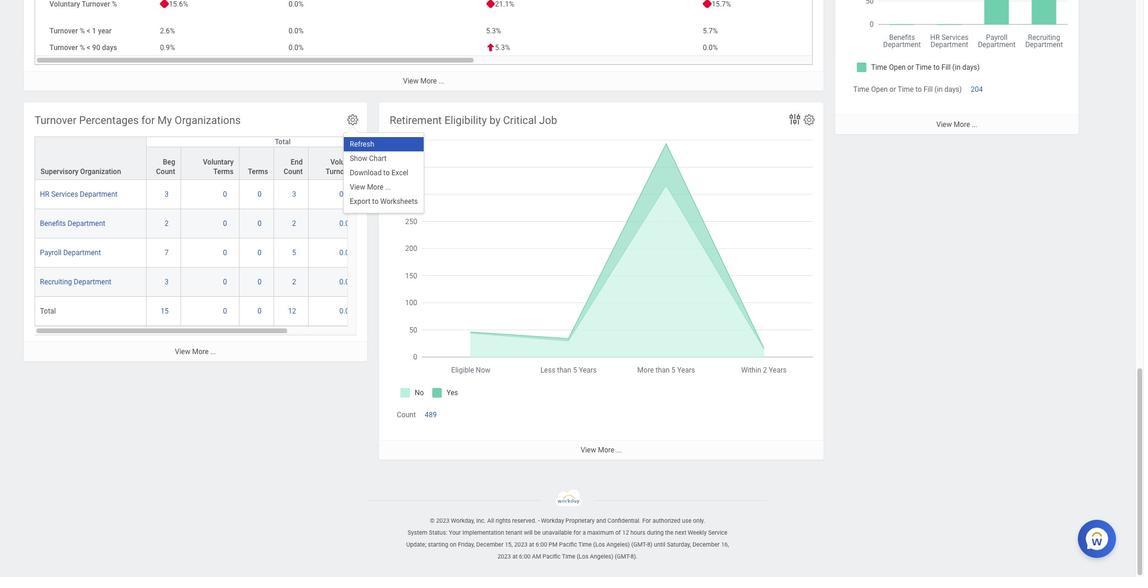 Task type: vqa. For each thing, say whether or not it's contained in the screenshot.
bottommost Key
no



Task type: locate. For each thing, give the bounding box(es) containing it.
will
[[524, 529, 533, 536]]

the
[[666, 529, 674, 536]]

1 vertical spatial (los
[[577, 553, 589, 560]]

eligibility
[[445, 114, 487, 126]]

3 row from the top
[[35, 180, 420, 209]]

at down 15,
[[513, 553, 518, 560]]

8)
[[647, 541, 653, 548]]

pacific down pm
[[543, 553, 561, 560]]

0 horizontal spatial december
[[477, 541, 504, 548]]

... inside retirement eligibility by critical job element
[[616, 446, 622, 454]]

2 button down 5 button
[[292, 277, 298, 287]]

0 vertical spatial for
[[141, 114, 155, 126]]

2023 right 15,
[[514, 541, 528, 548]]

3 button down beg count
[[165, 190, 171, 199]]

time right or
[[898, 85, 914, 94]]

for left my
[[141, 114, 155, 126]]

time left open
[[854, 85, 870, 94]]

... inside average time to fill positions element
[[972, 121, 978, 129]]

2 down 5 button
[[292, 278, 296, 286]]

15
[[161, 307, 169, 315]]

0 vertical spatial total
[[275, 138, 291, 146]]

more
[[421, 77, 437, 85], [954, 121, 971, 129], [367, 183, 384, 192], [192, 348, 209, 356], [598, 446, 615, 454]]

1 horizontal spatial to
[[384, 169, 390, 177]]

3 button down '7' button
[[165, 277, 171, 287]]

2 button for 3
[[292, 277, 298, 287]]

chart
[[369, 154, 387, 163]]

to left fill
[[916, 85, 922, 94]]

8).
[[631, 553, 638, 560]]

payroll department link
[[40, 246, 101, 257]]

6 row from the top
[[35, 268, 420, 297]]

view
[[403, 77, 419, 85], [937, 121, 952, 129], [350, 183, 365, 192], [175, 348, 190, 356], [581, 446, 596, 454]]

all
[[488, 518, 494, 524]]

0 vertical spatial 6:00
[[536, 541, 547, 548]]

3 for 2
[[165, 278, 169, 286]]

retirement
[[390, 114, 442, 126]]

0 button
[[223, 190, 229, 199], [258, 190, 264, 199], [223, 219, 229, 228], [258, 219, 264, 228], [223, 248, 229, 258], [258, 248, 264, 258], [223, 277, 229, 287], [258, 277, 264, 287], [223, 307, 229, 316], [258, 307, 264, 316]]

terms left end count column header
[[248, 168, 268, 176]]

department
[[80, 190, 118, 199], [68, 219, 105, 228], [63, 249, 101, 257], [74, 278, 111, 286]]

count for end
[[284, 168, 303, 176]]

1 vertical spatial 5.3%
[[495, 44, 510, 52]]

1 vertical spatial for
[[574, 529, 581, 536]]

and
[[597, 518, 606, 524]]

489 button
[[425, 410, 439, 420]]

< left "90"
[[87, 44, 90, 52]]

(los down a
[[577, 553, 589, 560]]

turnover down turnover % < 1 year
[[49, 44, 78, 52]]

0.0% for turnover % < 90 days
[[289, 44, 304, 52]]

voluntary turnover % image for hr services department
[[314, 190, 362, 199]]

6:00 left pm
[[536, 541, 547, 548]]

configure turnover percentages for my organizations image
[[346, 113, 360, 126]]

4 voluntary turnover % image from the top
[[314, 277, 362, 287]]

terms button
[[240, 147, 274, 180]]

december down the weekly
[[693, 541, 720, 548]]

voluntary inside popup button
[[203, 158, 234, 166]]

2 horizontal spatial count
[[397, 411, 416, 419]]

3 button down end count
[[292, 190, 298, 199]]

row
[[35, 137, 420, 181], [35, 147, 420, 191], [35, 180, 420, 209], [35, 209, 420, 239], [35, 239, 420, 268], [35, 268, 420, 297], [35, 297, 420, 326]]

0 horizontal spatial total
[[40, 307, 56, 315]]

1 horizontal spatial (los
[[594, 541, 605, 548]]

view more ... inside retirement eligibility by critical job element
[[581, 446, 622, 454]]

turnover up turnover % < 90 days
[[49, 27, 78, 35]]

2 december from the left
[[693, 541, 720, 548]]

count down beg
[[156, 168, 175, 176]]

retirement eligibility by critical job
[[390, 114, 558, 126]]

voluntary inside popup button
[[331, 158, 361, 166]]

fill
[[924, 85, 933, 94]]

terms left terms column header
[[213, 168, 234, 176]]

1 vertical spatial (gmt-
[[615, 553, 631, 560]]

footer containing © 2023 workday, inc. all rights reserved. - workday proprietary and confidential. for authorized use only. system status: your implementation tenant will be unavailable for a maximum of 12 hours during the next weekly service update; starting on friday, december 15, 2023 at 6:00 pm pacific time (los angeles) (gmt-8) until saturday, december 16, 2023 at 6:00 am pacific time (los angeles) (gmt-8).
[[0, 489, 1136, 563]]

0 vertical spatial (gmt-
[[632, 541, 647, 548]]

2 up 5
[[292, 219, 296, 228]]

1 vertical spatial 12
[[623, 529, 629, 536]]

1 horizontal spatial count
[[284, 168, 303, 176]]

< left 1
[[87, 27, 90, 35]]

3 voluntary turnover % image from the top
[[314, 248, 362, 258]]

1 horizontal spatial voluntary
[[203, 158, 234, 166]]

2 vertical spatial to
[[372, 198, 379, 206]]

voluntary up turnover % < 1 year
[[49, 0, 80, 8]]

beg count column header
[[147, 147, 181, 191]]

show chart option
[[344, 151, 424, 166]]

1 vertical spatial voluntary turnover %
[[326, 158, 361, 176]]

system
[[408, 529, 428, 536]]

0 horizontal spatial to
[[372, 198, 379, 206]]

0 horizontal spatial for
[[141, 114, 155, 126]]

2 for 2
[[292, 219, 296, 228]]

department inside benefits department link
[[68, 219, 105, 228]]

be
[[535, 529, 541, 536]]

voluntary left "terms" popup button
[[203, 158, 234, 166]]

view inside global support organization health element
[[403, 77, 419, 85]]

15.7%
[[712, 0, 731, 8]]

more inside 'turnover percentages for my organizations' "element"
[[192, 348, 209, 356]]

2 voluntary turnover % image from the top
[[314, 219, 362, 228]]

voluntary turnover % down refresh
[[326, 158, 361, 176]]

2 for 3
[[292, 278, 296, 286]]

count left 489
[[397, 411, 416, 419]]

global support organization health element
[[24, 0, 1145, 91]]

show
[[350, 154, 368, 163]]

turnover up 1
[[82, 0, 110, 8]]

1 vertical spatial at
[[513, 553, 518, 560]]

7 button
[[165, 248, 171, 258]]

2023 right ©
[[436, 518, 450, 524]]

end count
[[284, 158, 303, 176]]

turnover up the supervisory
[[35, 114, 76, 126]]

row containing benefits department
[[35, 209, 420, 239]]

5.3%
[[486, 27, 501, 35], [495, 44, 510, 52]]

benefits department link
[[40, 217, 105, 228]]

1 vertical spatial 6:00
[[519, 553, 531, 560]]

1 voluntary turnover % image from the top
[[314, 190, 362, 199]]

0 horizontal spatial voluntary
[[49, 0, 80, 8]]

0 horizontal spatial at
[[513, 553, 518, 560]]

department up recruiting department link
[[63, 249, 101, 257]]

turnover % < 1 year
[[49, 27, 112, 35]]

angeles) down maximum
[[590, 553, 614, 560]]

workday
[[541, 518, 564, 524]]

department for recruiting department
[[74, 278, 111, 286]]

download to excel
[[350, 169, 409, 177]]

3 down beg count
[[165, 190, 169, 199]]

1 horizontal spatial total
[[275, 138, 291, 146]]

view more ... link
[[24, 71, 824, 91], [836, 115, 1079, 134], [24, 342, 367, 361], [379, 440, 824, 460]]

15.6%
[[169, 0, 188, 8]]

2 button up 5
[[292, 219, 298, 228]]

1 horizontal spatial voluntary turnover %
[[326, 158, 361, 176]]

retirement eligibility by critical job element
[[379, 103, 824, 460]]

12 right of
[[623, 529, 629, 536]]

december
[[477, 541, 504, 548], [693, 541, 720, 548]]

count down end
[[284, 168, 303, 176]]

0 vertical spatial 12
[[288, 307, 296, 315]]

5 button
[[292, 248, 298, 258]]

5 row from the top
[[35, 239, 420, 268]]

footer
[[0, 489, 1136, 563]]

department for benefits department
[[68, 219, 105, 228]]

workday,
[[451, 518, 475, 524]]

tenant
[[506, 529, 523, 536]]

terms inside voluntary terms
[[213, 168, 234, 176]]

0 horizontal spatial 2023
[[436, 518, 450, 524]]

to inside export to worksheets option
[[372, 198, 379, 206]]

2 row from the top
[[35, 147, 420, 191]]

0 vertical spatial <
[[87, 27, 90, 35]]

voluntary terms column header
[[181, 147, 240, 191]]

turnover percentages for my organizations
[[35, 114, 241, 126]]

1 horizontal spatial 6:00
[[536, 541, 547, 548]]

department right recruiting
[[74, 278, 111, 286]]

(gmt- down hours
[[632, 541, 647, 548]]

0 vertical spatial 5.3%
[[486, 27, 501, 35]]

total up end count popup button
[[275, 138, 291, 146]]

voluntary
[[49, 0, 80, 8], [203, 158, 234, 166], [331, 158, 361, 166]]

90
[[92, 44, 100, 52]]

0 horizontal spatial 12
[[288, 307, 296, 315]]

friday,
[[458, 541, 475, 548]]

view inside retirement eligibility by critical job element
[[581, 446, 596, 454]]

15,
[[505, 541, 513, 548]]

pacific right pm
[[559, 541, 577, 548]]

december down the implementation
[[477, 541, 504, 548]]

6:00 left am
[[519, 553, 531, 560]]

0 horizontal spatial count
[[156, 168, 175, 176]]

1 horizontal spatial at
[[529, 541, 535, 548]]

worksheets
[[381, 198, 418, 206]]

row containing beg count
[[35, 147, 420, 191]]

view inside 'turnover percentages for my organizations' "element"
[[175, 348, 190, 356]]

2 button for 2
[[292, 219, 298, 228]]

3
[[165, 190, 169, 199], [292, 190, 296, 199], [165, 278, 169, 286]]

...
[[439, 77, 444, 85], [972, 121, 978, 129], [385, 183, 391, 192], [210, 348, 216, 356], [616, 446, 622, 454]]

department down "hr services department"
[[68, 219, 105, 228]]

0 vertical spatial voluntary turnover %
[[49, 0, 117, 8]]

turnover percentages for my organizations element
[[24, 103, 420, 361]]

voluntary turnover % image for recruiting department
[[314, 277, 362, 287]]

voluntary inside global support organization health element
[[49, 0, 80, 8]]

0 horizontal spatial terms
[[213, 168, 234, 176]]

% left "90"
[[80, 44, 85, 52]]

0 vertical spatial 2023
[[436, 518, 450, 524]]

department inside payroll department link
[[63, 249, 101, 257]]

turnover for turnover percentages for my organizations
[[35, 114, 76, 126]]

© 2023 workday, inc. all rights reserved. - workday proprietary and confidential. for authorized use only. system status: your implementation tenant will be unavailable for a maximum of 12 hours during the next weekly service update; starting on friday, december 15, 2023 at 6:00 pm pacific time (los angeles) (gmt-8) until saturday, december 16, 2023 at 6:00 am pacific time (los angeles) (gmt-8).
[[406, 518, 729, 560]]

1 vertical spatial <
[[87, 44, 90, 52]]

angeles) down of
[[607, 541, 630, 548]]

6:00
[[536, 541, 547, 548], [519, 553, 531, 560]]

1
[[92, 27, 96, 35]]

department inside recruiting department link
[[74, 278, 111, 286]]

payroll department
[[40, 249, 101, 257]]

1 horizontal spatial 2023
[[498, 553, 511, 560]]

hr
[[40, 190, 49, 199]]

row containing recruiting department
[[35, 268, 420, 297]]

1 vertical spatial to
[[384, 169, 390, 177]]

voluntary turnover % image for benefits department
[[314, 219, 362, 228]]

total down recruiting
[[40, 307, 56, 315]]

<
[[87, 27, 90, 35], [87, 44, 90, 52]]

1 horizontal spatial december
[[693, 541, 720, 548]]

(los down maximum
[[594, 541, 605, 548]]

2 < from the top
[[87, 44, 90, 52]]

count
[[156, 168, 175, 176], [284, 168, 303, 176], [397, 411, 416, 419]]

1 horizontal spatial 12
[[623, 529, 629, 536]]

open
[[872, 85, 888, 94]]

on
[[450, 541, 457, 548]]

to for excel
[[384, 169, 390, 177]]

view more ...
[[403, 77, 444, 85], [937, 121, 978, 129], [350, 183, 391, 192], [175, 348, 216, 356], [581, 446, 622, 454]]

or
[[890, 85, 897, 94]]

0.0%
[[289, 0, 304, 8], [289, 27, 304, 35], [289, 44, 304, 52], [703, 44, 718, 52]]

1 terms from the left
[[213, 168, 234, 176]]

(gmt-
[[632, 541, 647, 548], [615, 553, 631, 560]]

... inside global support organization health element
[[439, 77, 444, 85]]

12 down 5
[[288, 307, 296, 315]]

3 down '7' button
[[165, 278, 169, 286]]

show chart
[[350, 154, 387, 163]]

voluntary turnover % up turnover % < 1 year
[[49, 0, 117, 8]]

turnover for turnover % < 1 year
[[49, 27, 78, 35]]

2023 down 15,
[[498, 553, 511, 560]]

to left excel
[[384, 169, 390, 177]]

% down show
[[356, 168, 361, 176]]

saturday,
[[667, 541, 691, 548]]

1 horizontal spatial for
[[574, 529, 581, 536]]

for left a
[[574, 529, 581, 536]]

1 horizontal spatial terms
[[248, 168, 268, 176]]

inc.
[[477, 518, 486, 524]]

rights
[[496, 518, 511, 524]]

department down organization
[[80, 190, 118, 199]]

voluntary up download on the top left
[[331, 158, 361, 166]]

2 up 7
[[165, 219, 169, 228]]

4 row from the top
[[35, 209, 420, 239]]

21.1%
[[495, 0, 515, 8]]

voluntary turnover % image
[[314, 190, 362, 199], [314, 219, 362, 228], [314, 248, 362, 258], [314, 277, 362, 287], [314, 307, 362, 316]]

more inside average time to fill positions element
[[954, 121, 971, 129]]

more inside 'option'
[[367, 183, 384, 192]]

to right export
[[372, 198, 379, 206]]

turnover % < 90 days
[[49, 44, 117, 52]]

0 horizontal spatial (los
[[577, 553, 589, 560]]

to inside download to excel option
[[384, 169, 390, 177]]

3 for 3
[[165, 190, 169, 199]]

2 horizontal spatial to
[[916, 85, 922, 94]]

2 horizontal spatial voluntary
[[331, 158, 361, 166]]

view more ... option
[[344, 180, 424, 195]]

3 button
[[165, 190, 171, 199], [292, 190, 298, 199], [165, 277, 171, 287]]

at down 'will'
[[529, 541, 535, 548]]

count inside retirement eligibility by critical job element
[[397, 411, 416, 419]]

turnover down show
[[326, 168, 354, 176]]

supervisory organization
[[41, 168, 121, 176]]

0 horizontal spatial voluntary turnover %
[[49, 0, 117, 8]]

0 vertical spatial to
[[916, 85, 922, 94]]

configure turnover percentages for my organizations list box
[[344, 137, 424, 209]]

terms
[[213, 168, 234, 176], [248, 168, 268, 176]]

0 horizontal spatial (gmt-
[[615, 553, 631, 560]]

excel
[[392, 169, 409, 177]]

(gmt- down of
[[615, 553, 631, 560]]

to for worksheets
[[372, 198, 379, 206]]

1 vertical spatial 2023
[[514, 541, 528, 548]]

1 < from the top
[[87, 27, 90, 35]]

view more ... inside global support organization health element
[[403, 77, 444, 85]]

5
[[292, 249, 296, 257]]

supervisory organization column header
[[35, 137, 147, 181]]

7
[[165, 249, 169, 257]]

pacific
[[559, 541, 577, 548], [543, 553, 561, 560]]

voluntary for voluntary terms popup button
[[203, 158, 234, 166]]



Task type: describe. For each thing, give the bounding box(es) containing it.
department for payroll department
[[63, 249, 101, 257]]

0 vertical spatial angeles)
[[607, 541, 630, 548]]

turnover inside popup button
[[326, 168, 354, 176]]

1 vertical spatial total
[[40, 307, 56, 315]]

% left 1
[[80, 27, 85, 35]]

1 december from the left
[[477, 541, 504, 548]]

recruiting department
[[40, 278, 111, 286]]

view inside 'option'
[[350, 183, 365, 192]]

service
[[709, 529, 728, 536]]

authorized
[[653, 518, 681, 524]]

5 voluntary turnover % image from the top
[[314, 307, 362, 316]]

3 button for 3
[[165, 190, 171, 199]]

export to worksheets option
[[344, 195, 424, 209]]

3 button for 2
[[165, 277, 171, 287]]

0 vertical spatial pacific
[[559, 541, 577, 548]]

total button
[[147, 137, 419, 147]]

critical
[[503, 114, 537, 126]]

supervisory organization button
[[35, 137, 146, 180]]

3 down end count
[[292, 190, 296, 199]]

©
[[430, 518, 435, 524]]

weekly
[[688, 529, 707, 536]]

0 vertical spatial (los
[[594, 541, 605, 548]]

12 inside 12 button
[[288, 307, 296, 315]]

am
[[532, 553, 541, 560]]

< for 90
[[87, 44, 90, 52]]

reserved.
[[512, 518, 537, 524]]

(in
[[935, 85, 943, 94]]

status:
[[429, 529, 448, 536]]

during
[[647, 529, 664, 536]]

time down the unavailable
[[562, 553, 576, 560]]

voluntary turnover % inside global support organization health element
[[49, 0, 117, 8]]

my
[[158, 114, 172, 126]]

voluntary turnover % image for payroll department
[[314, 248, 362, 258]]

view inside average time to fill positions element
[[937, 121, 952, 129]]

payroll
[[40, 249, 62, 257]]

percentages
[[79, 114, 139, 126]]

... inside 'option'
[[385, 183, 391, 192]]

by
[[490, 114, 501, 126]]

services
[[51, 190, 78, 199]]

end count button
[[274, 147, 308, 180]]

end
[[291, 158, 303, 166]]

recruiting
[[40, 278, 72, 286]]

total element
[[40, 305, 56, 315]]

organization
[[80, 168, 121, 176]]

unavailable
[[542, 529, 572, 536]]

204 button
[[971, 85, 985, 94]]

7 row from the top
[[35, 297, 420, 326]]

12 button
[[288, 307, 298, 316]]

recruiting department link
[[40, 276, 111, 286]]

implementation
[[463, 529, 504, 536]]

confidential.
[[608, 518, 641, 524]]

beg
[[163, 158, 175, 166]]

2 terms from the left
[[248, 168, 268, 176]]

refresh
[[350, 140, 374, 148]]

more inside retirement eligibility by critical job element
[[598, 446, 615, 454]]

1 horizontal spatial (gmt-
[[632, 541, 647, 548]]

proprietary
[[566, 518, 595, 524]]

for inside © 2023 workday, inc. all rights reserved. - workday proprietary and confidential. for authorized use only. system status: your implementation tenant will be unavailable for a maximum of 12 hours during the next weekly service update; starting on friday, december 15, 2023 at 6:00 pm pacific time (los angeles) (gmt-8) until saturday, december 16, 2023 at 6:00 am pacific time (los angeles) (gmt-8).
[[574, 529, 581, 536]]

for
[[643, 518, 651, 524]]

% inside popup button
[[356, 168, 361, 176]]

a
[[583, 529, 586, 536]]

hours
[[631, 529, 646, 536]]

configure and view chart data image
[[788, 112, 802, 126]]

12 inside © 2023 workday, inc. all rights reserved. - workday proprietary and confidential. for authorized use only. system status: your implementation tenant will be unavailable for a maximum of 12 hours during the next weekly service update; starting on friday, december 15, 2023 at 6:00 pm pacific time (los angeles) (gmt-8) until saturday, december 16, 2023 at 6:00 am pacific time (los angeles) (gmt-8).
[[623, 529, 629, 536]]

voluntary turnover % inside popup button
[[326, 158, 361, 176]]

2 horizontal spatial 2023
[[514, 541, 528, 548]]

average time to fill positions element
[[836, 0, 1079, 134]]

beg count
[[156, 158, 175, 176]]

use
[[682, 518, 692, 524]]

view more ... inside 'turnover percentages for my organizations' "element"
[[175, 348, 216, 356]]

year
[[98, 27, 112, 35]]

-
[[538, 518, 540, 524]]

1 vertical spatial pacific
[[543, 553, 561, 560]]

starting
[[428, 541, 449, 548]]

1 row from the top
[[35, 137, 420, 181]]

job
[[539, 114, 558, 126]]

voluntary terms
[[203, 158, 234, 176]]

0 horizontal spatial 6:00
[[519, 553, 531, 560]]

0.0% for voluntary turnover %
[[289, 0, 304, 8]]

row containing hr services department
[[35, 180, 420, 209]]

department inside the hr services department link
[[80, 190, 118, 199]]

next
[[675, 529, 687, 536]]

days)
[[945, 85, 962, 94]]

only.
[[693, 518, 706, 524]]

end count column header
[[274, 147, 309, 191]]

view more ... inside average time to fill positions element
[[937, 121, 978, 129]]

beg count button
[[147, 147, 181, 180]]

benefits department
[[40, 219, 105, 228]]

export
[[350, 198, 371, 206]]

0 vertical spatial at
[[529, 541, 535, 548]]

2 button up 7
[[165, 219, 171, 228]]

download
[[350, 169, 382, 177]]

benefits
[[40, 219, 66, 228]]

voluntary for voluntary turnover % popup button
[[331, 158, 361, 166]]

view more ... inside 'option'
[[350, 183, 391, 192]]

... inside 'turnover percentages for my organizations' "element"
[[210, 348, 216, 356]]

until
[[654, 541, 666, 548]]

refresh option
[[344, 137, 424, 151]]

time open or time to fill (in days)
[[854, 85, 962, 94]]

time down a
[[579, 541, 592, 548]]

organizations
[[175, 114, 241, 126]]

for inside "element"
[[141, 114, 155, 126]]

1 vertical spatial angeles)
[[590, 553, 614, 560]]

terms column header
[[240, 147, 274, 191]]

pm
[[549, 541, 558, 548]]

of
[[616, 529, 621, 536]]

view more ... link inside global support organization health element
[[24, 71, 824, 91]]

2 vertical spatial 2023
[[498, 553, 511, 560]]

configure retirement eligibility by critical job image
[[803, 113, 816, 126]]

< for 1
[[87, 27, 90, 35]]

0.0% for turnover % < 1 year
[[289, 27, 304, 35]]

204
[[971, 85, 983, 94]]

row containing payroll department
[[35, 239, 420, 268]]

days
[[102, 44, 117, 52]]

5.7%
[[703, 27, 718, 35]]

2.6%
[[160, 27, 175, 35]]

maximum
[[588, 529, 614, 536]]

% up days
[[112, 0, 117, 8]]

export to worksheets
[[350, 198, 418, 206]]

hr services department link
[[40, 188, 118, 199]]

count for beg
[[156, 168, 175, 176]]

voluntary terms button
[[181, 147, 239, 180]]

hr services department
[[40, 190, 118, 199]]

turnover for turnover % < 90 days
[[49, 44, 78, 52]]

more inside global support organization health element
[[421, 77, 437, 85]]

15 button
[[161, 307, 171, 316]]

to inside average time to fill positions element
[[916, 85, 922, 94]]

download to excel option
[[344, 166, 424, 180]]

update;
[[406, 541, 427, 548]]

total inside total popup button
[[275, 138, 291, 146]]

supervisory
[[41, 168, 78, 176]]



